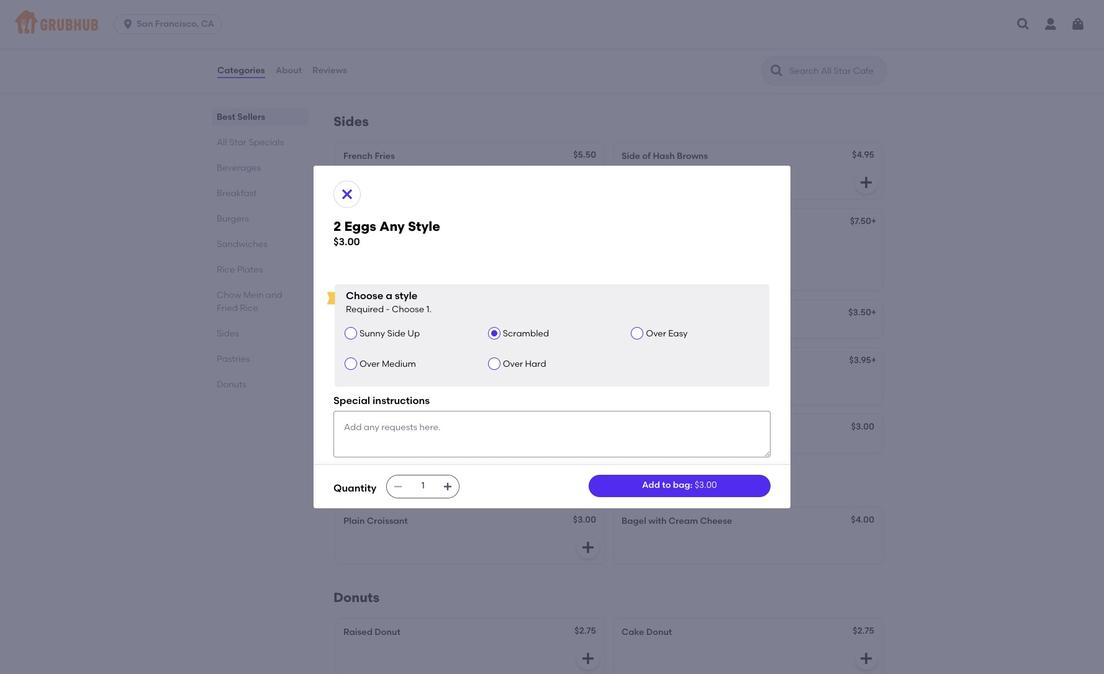 Task type: locate. For each thing, give the bounding box(es) containing it.
0 horizontal spatial fried
[[217, 303, 238, 314]]

sides up french fries
[[333, 114, 369, 129]]

rice down mein
[[240, 303, 258, 314]]

over down side of sausage
[[646, 328, 666, 339]]

sides down 'chow'
[[217, 328, 239, 339]]

side for side of bacon
[[343, 309, 362, 319]]

breakfast
[[217, 188, 257, 199]]

side left sausage
[[622, 309, 640, 319]]

1 horizontal spatial fried
[[376, 40, 397, 50]]

over for over hard
[[503, 359, 523, 370]]

san francisco, ca button
[[114, 14, 227, 34]]

reviews
[[312, 65, 347, 76]]

sides
[[333, 114, 369, 129], [217, 328, 239, 339]]

reviews button
[[312, 48, 348, 93]]

cream
[[669, 516, 698, 526]]

main navigation navigation
[[0, 0, 1104, 48]]

bagel
[[622, 516, 646, 526]]

side for side of hash browns
[[622, 151, 640, 161]]

1 vertical spatial choose
[[392, 304, 424, 315]]

$3.00 inside button
[[851, 422, 874, 432]]

over left hard
[[503, 359, 523, 370]]

over left salad
[[360, 359, 380, 370]]

2 french from the top
[[343, 217, 373, 228]]

1 vertical spatial pastries
[[333, 478, 386, 494]]

$16.95
[[849, 38, 874, 49]]

french toast button
[[336, 209, 604, 290]]

raised donut
[[343, 627, 400, 637]]

of left sausage
[[642, 309, 651, 319]]

2 donut from the left
[[646, 627, 672, 637]]

rice
[[399, 40, 418, 50], [679, 40, 698, 50], [217, 265, 235, 275], [240, 303, 258, 314], [384, 423, 403, 434]]

fried for shrimp
[[376, 40, 397, 50]]

best sellers
[[217, 112, 265, 122]]

of left hash
[[642, 151, 651, 161]]

0 vertical spatial french
[[343, 151, 373, 161]]

1 horizontal spatial donut
[[646, 627, 672, 637]]

side of bacon
[[343, 309, 402, 319]]

up
[[408, 328, 420, 339]]

0 horizontal spatial sides
[[217, 328, 239, 339]]

1 vertical spatial donuts
[[333, 590, 379, 605]]

francisco,
[[155, 19, 199, 29]]

1 vertical spatial +
[[871, 307, 876, 318]]

star
[[229, 137, 247, 148]]

eggs
[[344, 219, 376, 234]]

+
[[871, 216, 876, 227], [871, 307, 876, 318], [871, 355, 876, 366]]

-
[[386, 304, 390, 315]]

$2.75
[[575, 626, 596, 636], [853, 626, 874, 636]]

donut
[[375, 627, 400, 637], [646, 627, 672, 637]]

1.
[[426, 304, 432, 315]]

pastries down the chow mein and fried rice
[[217, 354, 250, 364]]

fried right combo
[[655, 40, 677, 50]]

all
[[217, 137, 227, 148]]

side up 'sunny'
[[343, 309, 362, 319]]

$3.00 inside 2 eggs any style $3.00
[[333, 236, 360, 248]]

french inside button
[[343, 217, 373, 228]]

3 + from the top
[[871, 355, 876, 366]]

side of bacon button
[[336, 301, 604, 338]]

french right 2
[[343, 217, 373, 228]]

0 horizontal spatial over
[[360, 359, 380, 370]]

fried inside the chow mein and fried rice
[[217, 303, 238, 314]]

french toast image
[[511, 209, 604, 290]]

of left - in the left of the page
[[364, 309, 373, 319]]

required
[[346, 304, 384, 315]]

hash
[[653, 151, 675, 161]]

1 vertical spatial french
[[343, 217, 373, 228]]

side left hash
[[622, 151, 640, 161]]

0 vertical spatial donuts
[[217, 379, 246, 390]]

french fries
[[343, 151, 395, 161]]

over easy
[[646, 328, 688, 339]]

2 horizontal spatial fried
[[655, 40, 677, 50]]

side inside button
[[343, 309, 362, 319]]

$3.00
[[333, 236, 360, 248], [851, 422, 874, 432], [695, 480, 717, 491], [573, 514, 596, 525]]

add to bag: $3.00
[[642, 480, 717, 491]]

donut for raised donut
[[375, 627, 400, 637]]

french toast
[[343, 217, 398, 228]]

0 vertical spatial choose
[[346, 290, 383, 302]]

french for french toast
[[343, 217, 373, 228]]

over
[[646, 328, 666, 339], [360, 359, 380, 370], [503, 359, 523, 370]]

$3.00 button
[[614, 415, 882, 452]]

fried down 'chow'
[[217, 303, 238, 314]]

sausage
[[653, 309, 690, 319]]

shrimp
[[343, 40, 374, 50]]

choose down style
[[392, 304, 424, 315]]

pastries
[[217, 354, 250, 364], [333, 478, 386, 494]]

svg image
[[1016, 17, 1031, 32], [122, 18, 134, 30], [859, 175, 874, 190], [581, 381, 595, 396], [393, 482, 403, 491], [443, 482, 453, 491], [581, 540, 595, 555]]

1 french from the top
[[343, 151, 373, 161]]

fried
[[376, 40, 397, 50], [655, 40, 677, 50], [217, 303, 238, 314]]

2 eggs any style $3.00
[[333, 219, 440, 248]]

san francisco, ca
[[137, 19, 214, 29]]

bagel with cream cheese
[[622, 516, 732, 526]]

chow mein and fried rice
[[217, 290, 282, 314]]

pastries up plain
[[333, 478, 386, 494]]

+ for $3.50 +
[[871, 307, 876, 318]]

of inside button
[[364, 309, 373, 319]]

of for sausage
[[642, 309, 651, 319]]

2 + from the top
[[871, 307, 876, 318]]

choose
[[346, 290, 383, 302], [392, 304, 424, 315]]

0 horizontal spatial $2.75
[[575, 626, 596, 636]]

bag:
[[673, 480, 693, 491]]

style
[[408, 219, 440, 234]]

1 donut from the left
[[375, 627, 400, 637]]

french
[[343, 151, 373, 161], [343, 217, 373, 228]]

of for hash
[[642, 151, 651, 161]]

shrimp fried rice
[[343, 40, 418, 50]]

cake donut
[[622, 627, 672, 637]]

1 vertical spatial sides
[[217, 328, 239, 339]]

0 horizontal spatial pastries
[[217, 354, 250, 364]]

2 vertical spatial +
[[871, 355, 876, 366]]

1 horizontal spatial over
[[503, 359, 523, 370]]

rice right combo
[[679, 40, 698, 50]]

fried right shrimp
[[376, 40, 397, 50]]

donut right cake
[[646, 627, 672, 637]]

special
[[333, 395, 370, 407]]

plain croissant
[[343, 516, 408, 526]]

croissant
[[367, 516, 408, 526]]

donuts
[[217, 379, 246, 390], [333, 590, 379, 605]]

side of hash browns
[[622, 151, 708, 161]]

$7.50 +
[[850, 216, 876, 227]]

1 horizontal spatial $2.75
[[853, 626, 874, 636]]

rice right shrimp
[[399, 40, 418, 50]]

rice inside steamed rice button
[[384, 423, 403, 434]]

french left fries
[[343, 151, 373, 161]]

0 horizontal spatial donut
[[375, 627, 400, 637]]

1 horizontal spatial sides
[[333, 114, 369, 129]]

$4.95
[[852, 150, 874, 160]]

choose up 'required' on the left of page
[[346, 290, 383, 302]]

1 $2.75 from the left
[[575, 626, 596, 636]]

over for over easy
[[646, 328, 666, 339]]

scrambled
[[503, 328, 549, 339]]

side
[[622, 151, 640, 161], [343, 309, 362, 319], [622, 309, 640, 319], [387, 328, 405, 339]]

Special instructions text field
[[333, 411, 771, 457]]

1 + from the top
[[871, 216, 876, 227]]

2 horizontal spatial over
[[646, 328, 666, 339]]

0 vertical spatial +
[[871, 216, 876, 227]]

raised
[[343, 627, 373, 637]]

macaroni salad
[[343, 357, 411, 367]]

2 $2.75 from the left
[[853, 626, 874, 636]]

donut right raised
[[375, 627, 400, 637]]

plain
[[343, 516, 365, 526]]

svg image
[[1071, 17, 1085, 32], [340, 187, 355, 202], [581, 651, 595, 666], [859, 651, 874, 666]]

rice down instructions
[[384, 423, 403, 434]]



Task type: describe. For each thing, give the bounding box(es) containing it.
$3.50
[[848, 307, 871, 318]]

0 vertical spatial sides
[[333, 114, 369, 129]]

2
[[333, 219, 341, 234]]

search icon image
[[769, 63, 784, 78]]

sandwiches
[[217, 239, 268, 250]]

0 horizontal spatial donuts
[[217, 379, 246, 390]]

of for bacon
[[364, 309, 373, 319]]

over for over medium
[[360, 359, 380, 370]]

side for side of sausage
[[622, 309, 640, 319]]

about button
[[275, 48, 302, 93]]

bacon
[[375, 309, 402, 319]]

over hard
[[503, 359, 546, 370]]

french for french fries
[[343, 151, 373, 161]]

0 horizontal spatial choose
[[346, 290, 383, 302]]

Input item quantity number field
[[409, 475, 437, 498]]

donut for cake donut
[[646, 627, 672, 637]]

steamed
[[343, 423, 382, 434]]

add
[[642, 480, 660, 491]]

hard
[[525, 359, 546, 370]]

$5.50
[[573, 150, 596, 160]]

+ for $7.50 +
[[871, 216, 876, 227]]

and
[[266, 290, 282, 301]]

rice left plates
[[217, 265, 235, 275]]

medium
[[382, 359, 416, 370]]

ca
[[201, 19, 214, 29]]

$3.95
[[849, 355, 871, 366]]

sellers
[[237, 112, 265, 122]]

with
[[648, 516, 667, 526]]

steamed rice button
[[336, 415, 604, 452]]

$4.00
[[851, 514, 874, 525]]

plates
[[237, 265, 263, 275]]

browns
[[677, 151, 708, 161]]

salad
[[386, 357, 411, 367]]

fries
[[375, 151, 395, 161]]

$2.75 for cake donut
[[853, 626, 874, 636]]

1 horizontal spatial pastries
[[333, 478, 386, 494]]

cake
[[622, 627, 644, 637]]

1 horizontal spatial choose
[[392, 304, 424, 315]]

mein
[[243, 290, 264, 301]]

instructions
[[373, 395, 430, 407]]

a
[[386, 290, 392, 302]]

sunny
[[360, 328, 385, 339]]

choose a style required - choose 1.
[[346, 290, 432, 315]]

to
[[662, 480, 671, 491]]

svg image inside san francisco, ca button
[[122, 18, 134, 30]]

beverages
[[217, 163, 261, 173]]

over medium
[[360, 359, 416, 370]]

any
[[379, 219, 405, 234]]

$3.95 +
[[849, 355, 876, 366]]

best
[[217, 112, 235, 122]]

steamed rice
[[343, 423, 403, 434]]

0 vertical spatial pastries
[[217, 354, 250, 364]]

macaroni
[[343, 357, 384, 367]]

cheese
[[700, 516, 732, 526]]

combo
[[622, 40, 653, 50]]

1 horizontal spatial donuts
[[333, 590, 379, 605]]

svg image inside main navigation navigation
[[1071, 17, 1085, 32]]

fried for combo
[[655, 40, 677, 50]]

side left up on the left of the page
[[387, 328, 405, 339]]

special instructions
[[333, 395, 430, 407]]

quantity
[[333, 482, 376, 494]]

rice inside the chow mein and fried rice
[[240, 303, 258, 314]]

categories button
[[217, 48, 266, 93]]

+ for $3.95 +
[[871, 355, 876, 366]]

easy
[[668, 328, 688, 339]]

macaroni salad button
[[336, 349, 604, 404]]

sunny side up
[[360, 328, 420, 339]]

about
[[275, 65, 302, 76]]

combo fried rice
[[622, 40, 698, 50]]

rice plates
[[217, 265, 263, 275]]

$15.95
[[571, 38, 596, 49]]

categories
[[217, 65, 265, 76]]

$3.50 +
[[848, 307, 876, 318]]

san
[[137, 19, 153, 29]]

specials
[[249, 137, 284, 148]]

side of sausage
[[622, 309, 690, 319]]

burgers
[[217, 214, 249, 224]]

toast
[[375, 217, 398, 228]]

style
[[395, 290, 417, 302]]

$2.75 for raised donut
[[575, 626, 596, 636]]

chow
[[217, 290, 241, 301]]

Search All Star Cafe search field
[[788, 65, 883, 77]]

all star specials
[[217, 137, 284, 148]]

$7.50
[[850, 216, 871, 227]]



Task type: vqa. For each thing, say whether or not it's contained in the screenshot.
the inside the button
no



